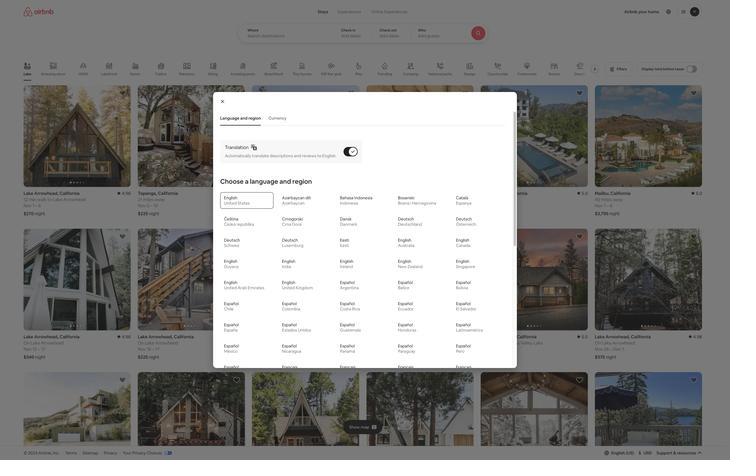 Task type: vqa. For each thing, say whether or not it's contained in the screenshot.
left "Apartment"
no



Task type: describe. For each thing, give the bounding box(es) containing it.
bahasa
[[340, 196, 353, 201]]

Where field
[[247, 33, 324, 39]]

english for united arab emirates
[[224, 280, 237, 286]]

5.0 out of 5 average rating image
[[577, 191, 588, 196]]

support & resources
[[657, 451, 696, 456]]

new inside english new zealand
[[398, 264, 407, 270]]

what can we help you find? tab list
[[313, 6, 366, 18]]

amazing for amazing pools
[[231, 72, 245, 77]]

español méxico
[[224, 344, 239, 355]]

(us)
[[626, 451, 634, 456]]

night inside lake arrowhead, california 12 min walk to lake arrowhead nov 1 – 6 $270 night
[[35, 211, 45, 217]]

nov inside lake arrowhead, california 12 min walk to lake arrowhead nov 1 – 6 $270 night
[[24, 203, 32, 209]]

unidos
[[298, 328, 311, 333]]

čeština česká republika
[[224, 217, 254, 227]]

23
[[252, 197, 257, 203]]

choose a language and currency element
[[217, 111, 509, 461]]

nicaragua
[[282, 349, 301, 355]]

total
[[655, 67, 662, 72]]

4.96 for lake arrowhead, california on lake arrowhead nov 12 – 17 $340 night
[[122, 334, 131, 340]]

desert
[[575, 72, 586, 77]]

singapore
[[456, 264, 475, 270]]

deutsch for deutschland
[[398, 217, 414, 222]]

arrowhead inside lake arrowhead, california 18 min walk to lake arrowhead
[[406, 341, 429, 346]]

español inside español button
[[224, 365, 239, 370]]

bolivia
[[456, 286, 468, 291]]

canada
[[456, 243, 471, 249]]

español for costa
[[340, 302, 355, 307]]

nov inside malibu, california 40 miles away nov 1 – 6 $3,795 night
[[595, 203, 603, 209]]

nov inside malibu, california 23 miles away nov 11 – 16
[[252, 203, 260, 209]]

malibu, for 23
[[252, 191, 267, 196]]

español for españa
[[224, 323, 239, 328]]

california inside malibu, california 23 miles away nov 11 – 16
[[268, 191, 288, 196]]

experiences inside 'link'
[[384, 9, 407, 14]]

experiences inside "button"
[[338, 9, 361, 14]]

17 for $225
[[155, 347, 160, 352]]

español for nicaragua
[[282, 344, 297, 349]]

english for guyana
[[224, 259, 237, 264]]

night inside lake arrowhead, california on lake arrowhead nov 26 – dec 1 $375 night
[[606, 355, 616, 360]]

salvador
[[460, 307, 476, 312]]

english for india
[[282, 259, 295, 264]]

12 inside lake arrowhead, california 12 min walk to lake arrowhead nov 1 – 6 $270 night
[[24, 197, 28, 203]]

belice
[[398, 286, 409, 291]]

français for 2nd "français" button from right
[[398, 365, 414, 370]]

2 français button from the left
[[336, 362, 390, 379]]

experiences button
[[333, 6, 366, 18]]

– inside malibu, california 23 miles away nov 11 – 16
[[266, 203, 268, 209]]

airbnb,
[[38, 451, 52, 456]]

night inside lake arrowhead, california on lake arrowhead nov 12 – 17 $340 night
[[35, 355, 45, 360]]

min for 15
[[372, 197, 379, 203]]

1 vertical spatial new
[[350, 334, 359, 340]]

4.98 out of 5 average rating image
[[460, 191, 474, 196]]

english for united kingdom
[[282, 280, 295, 286]]

bosna
[[398, 201, 410, 206]]

español for bolivia
[[456, 280, 471, 286]]

lake arrowhead, california on lake arrowhead nov 12 – 17 $225 night
[[138, 334, 194, 360]]

show
[[349, 425, 360, 430]]

english india
[[282, 259, 295, 270]]

california for beverly hills, california
[[508, 191, 528, 196]]

nov inside the lake arrowhead, california on lake arrowhead nov 12 – 17 $225 night
[[138, 347, 146, 352]]

california for lake arrowhead, california 18 min walk to lake arrowhead
[[402, 334, 422, 340]]

1 for lake arrowhead, california 12 min walk to lake arrowhead nov 1 – 6 $270 night
[[33, 203, 34, 209]]

tiny
[[293, 72, 300, 77]]

beverly hills, california
[[481, 191, 528, 196]]

español bolivia
[[456, 280, 471, 291]]

stays tab panel
[[238, 24, 504, 43]]

arrowhead, for lake arrowhead, california 12 min walk to lake arrowhead nov 1 – 6 $270 night
[[34, 191, 59, 196]]

region inside button
[[248, 116, 261, 121]]

republika
[[237, 222, 254, 227]]

to for lake arrowhead, california 15 min walk to grass valley lake
[[390, 197, 395, 203]]

stays
[[318, 9, 328, 14]]

online
[[371, 9, 383, 14]]

– inside lake arrowhead, california on lake arrowhead nov 26 – dec 1 $375 night
[[610, 347, 612, 352]]

camping
[[403, 72, 418, 77]]

5.0 for beverly hills, california
[[582, 191, 588, 196]]

– inside lake arrowhead, california on lake arrowhead nov 12 – 17 $340 night
[[38, 347, 40, 352]]

off-
[[321, 72, 328, 76]]

español for guatemala
[[340, 323, 355, 328]]

indonesia down 4.96 out of 5 average rating image
[[340, 201, 358, 206]]

region inside tab panel
[[292, 178, 312, 186]]

language and region
[[220, 116, 261, 121]]

español for el
[[456, 302, 471, 307]]

bosanski
[[398, 196, 415, 201]]

united for english united kingdom
[[282, 286, 295, 291]]

costa
[[340, 307, 351, 312]]

1 eesti from the top
[[340, 238, 349, 243]]

descriptions
[[270, 153, 293, 159]]

4.96 out of 5 average rating image
[[346, 191, 359, 196]]

perú
[[456, 349, 465, 355]]

omg!
[[79, 72, 88, 77]]

1 · from the left
[[62, 451, 63, 456]]

national parks
[[428, 72, 452, 76]]

reviews
[[302, 153, 316, 159]]

grass for lake arrowhead, california 8 min walk to grass valley lake
[[508, 341, 520, 346]]

2 · from the left
[[79, 451, 80, 456]]

latinoamérica
[[456, 328, 483, 333]]

english united states
[[224, 196, 250, 206]]

3 français button from the left
[[394, 362, 448, 379]]

español for belice
[[398, 280, 413, 286]]

english canada
[[456, 238, 471, 249]]

miles for 11
[[258, 197, 269, 203]]

français for 3rd "français" button from right
[[340, 365, 356, 370]]

21
[[138, 197, 142, 203]]

15
[[366, 197, 371, 203]]

4.96 for lake arrowhead, california 12 min walk to lake arrowhead nov 1 – 6 $270 night
[[122, 191, 131, 196]]

5.0 for malibu, california
[[696, 191, 702, 196]]

away for 16
[[270, 197, 280, 203]]

grid
[[335, 72, 341, 76]]

colombia
[[282, 307, 300, 312]]

malibu, for 40
[[595, 191, 610, 196]]

11
[[261, 203, 265, 209]]

choose a language and region
[[220, 178, 312, 186]]

– inside malibu, california 40 miles away nov 1 – 6 $3,795 night
[[607, 203, 609, 209]]

1 azərbaycan from the top
[[282, 196, 305, 201]]

arrowhead for lake arrowhead, california on lake arrowhead nov 26 – dec 1 $375 night
[[612, 341, 635, 346]]

amazing pools
[[231, 72, 255, 77]]

dansk
[[340, 217, 352, 222]]

states
[[238, 201, 250, 206]]

choose
[[220, 178, 244, 186]]

5.0 out of 5 average rating image for malibu, california 40 miles away nov 1 – 6 $3,795 night
[[691, 191, 702, 196]]

español el salvador
[[456, 302, 476, 312]]

1 for lake arrowhead, california on lake arrowhead nov 26 – dec 1 $375 night
[[622, 347, 624, 352]]

stays button
[[313, 6, 333, 18]]

4.95
[[236, 191, 245, 196]]

currency
[[269, 116, 286, 121]]

español for panamá
[[340, 344, 355, 349]]

17 for $340
[[41, 347, 45, 352]]

terms link
[[65, 451, 77, 456]]

english united arab emirates
[[224, 280, 264, 291]]

grass for lake arrowhead, california 15 min walk to grass valley lake
[[396, 197, 407, 203]]

on for lake arrowhead, california on lake arrowhead nov 12 – 17 $340 night
[[24, 341, 30, 346]]

valley for lake arrowhead, california 8 min walk to grass valley lake
[[521, 341, 533, 346]]

crna
[[282, 222, 291, 227]]

treehouses
[[517, 72, 537, 77]]

4 · from the left
[[120, 451, 121, 456]]

español for chile
[[224, 302, 239, 307]]

min for 12
[[29, 197, 36, 203]]

off-the-grid
[[321, 72, 341, 76]]

$375
[[595, 355, 605, 360]]

el
[[456, 307, 459, 312]]

night inside topanga, california 21 miles away nov 5 – 10 $225 night
[[149, 211, 159, 217]]

homes
[[300, 72, 312, 77]]

night inside malibu, california 40 miles away nov 1 – 6 $3,795 night
[[609, 211, 620, 217]]

nov inside lake arrowhead, california on lake arrowhead nov 12 – 17 $340 night
[[24, 347, 32, 352]]

$
[[639, 451, 641, 456]]

on for lake arrowhead, california on lake arrowhead nov 12 – 17 $225 night
[[138, 341, 144, 346]]

arrowhead inside lake arrowhead, california 12 min walk to lake arrowhead nov 1 – 6 $270 night
[[63, 197, 86, 203]]

español ecuador
[[398, 302, 414, 312]]

crnogorski
[[282, 217, 303, 222]]

trending
[[377, 72, 392, 77]]

8
[[481, 341, 483, 346]]

and for automatically translate descriptions and reviews to english.
[[294, 153, 301, 159]]

online experiences
[[371, 9, 407, 14]]

4 français button from the left
[[452, 362, 506, 379]]

valley for lake arrowhead, california 15 min walk to grass valley lake
[[408, 197, 420, 203]]

– inside the lake arrowhead, california on lake arrowhead nov 12 – 17 $225 night
[[152, 347, 154, 352]]

deutsch deutschland
[[398, 217, 422, 227]]

deutsch for österreich
[[456, 217, 472, 222]]

18
[[366, 341, 371, 346]]

to for lake arrowhead, california 8 min walk to grass valley lake
[[503, 341, 507, 346]]

currency button
[[266, 113, 289, 124]]

1 privacy from the left
[[104, 451, 117, 456]]

language and region tab panel
[[218, 133, 508, 461]]

rivers
[[263, 341, 275, 346]]

2 eesti from the top
[[340, 243, 349, 249]]

0 vertical spatial add to wishlist: malibu, california image
[[690, 90, 697, 97]]

group containing amazing views
[[24, 58, 601, 81]]

none search field containing stays
[[238, 0, 504, 43]]

español honduras
[[398, 323, 416, 333]]

india
[[282, 264, 291, 270]]

5
[[147, 203, 149, 209]]

and inside language and region button
[[240, 116, 248, 121]]

1 français button from the left
[[278, 362, 332, 379]]

malibu, california 40 miles away nov 1 – 6 $3,795 night
[[595, 191, 631, 217]]

indonesia right 'bahasa'
[[354, 196, 373, 201]]

österreich
[[456, 222, 476, 227]]

resources
[[677, 451, 696, 456]]

español belice
[[398, 280, 413, 291]]

arrowhead, for lake arrowhead, california on lake arrowhead nov 12 – 17 $340 night
[[34, 334, 59, 340]]

where
[[247, 28, 259, 33]]

español costa rica
[[340, 302, 360, 312]]

5.0 out of 5 average rating image for lake arrowhead, california 8 min walk to grass valley lake
[[577, 334, 588, 340]]

california for lake arrowhead, california on lake arrowhead nov 12 – 17 $340 night
[[60, 334, 80, 340]]

add to wishlist: beverly hills, california image
[[576, 90, 583, 97]]

united for english united arab emirates
[[224, 286, 237, 291]]

english for new zealand
[[398, 259, 411, 264]]

– inside topanga, california 21 miles away nov 5 – 10 $225 night
[[150, 203, 152, 209]]

©
[[24, 451, 27, 456]]

tab list inside choose a language and currency element
[[217, 111, 506, 126]]



Task type: locate. For each thing, give the bounding box(es) containing it.
1 away from the left
[[155, 197, 165, 203]]

amazing
[[41, 72, 55, 76], [231, 72, 245, 77]]

2 français from the left
[[340, 365, 356, 370]]

english united kingdom
[[282, 280, 313, 291]]

français for first "français" button from left
[[282, 365, 298, 370]]

0 vertical spatial 5.0 out of 5 average rating image
[[691, 191, 702, 196]]

california inside lake arrowhead, california 12 min walk to lake arrowhead nov 1 – 6 $270 night
[[60, 191, 80, 196]]

0 horizontal spatial 4.98
[[465, 191, 474, 196]]

privacy left your
[[104, 451, 117, 456]]

min up $270 at top
[[29, 197, 36, 203]]

add to wishlist: topanga, california image
[[233, 90, 240, 97]]

español latinoamérica
[[456, 323, 483, 333]]

español down ireland
[[340, 280, 355, 286]]

english left (us)
[[611, 451, 625, 456]]

español down the "english united kingdom"
[[282, 302, 297, 307]]

online experiences link
[[366, 6, 413, 18]]

1 horizontal spatial 12
[[33, 347, 37, 352]]

español chile
[[224, 302, 239, 312]]

lake arrowhead, california on lake arrowhead nov 12 – 17 $340 night
[[24, 334, 80, 360]]

2 privacy from the left
[[132, 451, 146, 456]]

deutsch down bosna
[[398, 217, 414, 222]]

1 experiences from the left
[[338, 9, 361, 14]]

paraguay
[[398, 349, 415, 355]]

français down paraguay
[[398, 365, 414, 370]]

california inside topanga, california 21 miles away nov 5 – 10 $225 night
[[158, 191, 178, 196]]

your
[[123, 451, 131, 456]]

español inside español panamá
[[340, 344, 355, 349]]

español for argentina
[[340, 280, 355, 286]]

6 inside malibu, california 40 miles away nov 1 – 6 $3,795 night
[[610, 203, 613, 209]]

4.95 out of 5 average rating image
[[231, 191, 245, 196]]

0 horizontal spatial 5.0 out of 5 average rating image
[[577, 334, 588, 340]]

arrowhead inside the lake arrowhead, california on lake arrowhead nov 12 – 17 $225 night
[[155, 341, 178, 346]]

espanya
[[456, 201, 472, 206]]

united left the kingdom
[[282, 286, 295, 291]]

2 horizontal spatial 12
[[147, 347, 151, 352]]

california inside the lake arrowhead, california on lake arrowhead nov 12 – 17 $225 night
[[174, 334, 194, 340]]

to inside lake arrowhead, california 18 min walk to lake arrowhead
[[390, 341, 395, 346]]

away inside malibu, california 40 miles away nov 1 – 6 $3,795 night
[[613, 197, 623, 203]]

english left states
[[224, 196, 237, 201]]

estados
[[282, 328, 297, 333]]

california inside lake arrowhead, california on lake arrowhead nov 12 – 17 $340 night
[[60, 334, 80, 340]]

$225 inside topanga, california 21 miles away nov 5 – 10 $225 night
[[138, 211, 148, 217]]

english down eesti eesti
[[340, 259, 353, 264]]

nov inside topanga, california 21 miles away nov 5 – 10 $225 night
[[138, 203, 146, 209]]

to for lake arrowhead, california 18 min walk to lake arrowhead
[[390, 341, 395, 346]]

1 vertical spatial region
[[292, 178, 312, 186]]

2 miles from the left
[[258, 197, 269, 203]]

español down the belice
[[398, 302, 413, 307]]

views
[[56, 72, 66, 76]]

national
[[428, 72, 442, 76]]

to inside lake arrowhead, california 8 min walk to grass valley lake
[[503, 341, 507, 346]]

sitemap
[[82, 451, 98, 456]]

0 horizontal spatial 6
[[39, 203, 41, 209]]

design
[[464, 72, 476, 77]]

schweiz
[[224, 243, 240, 249]]

0 horizontal spatial 17
[[41, 347, 45, 352]]

your privacy choices
[[123, 451, 162, 456]]

translation
[[225, 145, 249, 151]]

privacy right your
[[132, 451, 146, 456]]

english down india
[[282, 280, 295, 286]]

deutsch österreich
[[456, 217, 476, 227]]

3 · from the left
[[100, 451, 101, 456]]

arab
[[238, 286, 247, 291]]

indonesia
[[354, 196, 373, 201], [340, 201, 358, 206]]

1 up $270 at top
[[33, 203, 34, 209]]

2 6 from the left
[[610, 203, 613, 209]]

1 horizontal spatial experiences
[[384, 9, 407, 14]]

0 horizontal spatial experiences
[[338, 9, 361, 14]]

5.0 for lake arrowhead, california
[[582, 334, 588, 340]]

grass inside lake arrowhead, california 15 min walk to grass valley lake
[[396, 197, 407, 203]]

1 horizontal spatial and
[[280, 178, 291, 186]]

deutsch inside deutsch österreich
[[456, 217, 472, 222]]

3 on from the left
[[595, 341, 601, 346]]

english down deutschland
[[398, 238, 411, 243]]

grass inside lake arrowhead, california 8 min walk to grass valley lake
[[508, 341, 520, 346]]

1 horizontal spatial region
[[292, 178, 312, 186]]

1 vertical spatial grass
[[508, 341, 520, 346]]

min for 18
[[372, 341, 379, 346]]

12 inside lake arrowhead, california on lake arrowhead nov 12 – 17 $340 night
[[33, 347, 37, 352]]

experiences right online
[[384, 9, 407, 14]]

to for lake arrowhead, california 12 min walk to lake arrowhead nov 1 – 6 $270 night
[[47, 197, 52, 203]]

1 4.96 out of 5 average rating image from the top
[[117, 191, 131, 196]]

10
[[153, 203, 158, 209]]

español down guatemala
[[340, 344, 355, 349]]

tab list containing language and region
[[217, 111, 506, 126]]

arrowhead, for lake arrowhead, california on lake arrowhead nov 26 – dec 1 $375 night
[[606, 334, 630, 340]]

1 horizontal spatial add to wishlist: malibu, california image
[[690, 90, 697, 97]]

add to wishlist: lake arrowhead, california image
[[119, 90, 126, 97], [233, 233, 240, 241], [462, 233, 469, 241], [576, 233, 583, 241], [690, 233, 697, 241], [576, 377, 583, 384], [690, 377, 697, 384]]

12
[[24, 197, 28, 203], [33, 347, 37, 352], [147, 347, 151, 352]]

2 $225 from the top
[[138, 355, 148, 360]]

0 horizontal spatial on
[[24, 341, 30, 346]]

walk inside lake arrowhead, california 15 min walk to grass valley lake
[[380, 197, 389, 203]]

– inside lake arrowhead, california 12 min walk to lake arrowhead nov 1 – 6 $270 night
[[35, 203, 38, 209]]

2 experiences from the left
[[384, 9, 407, 14]]

malibu, inside malibu, california 23 miles away nov 11 – 16
[[252, 191, 267, 196]]

the-
[[328, 72, 335, 76]]

add to wishlist: malibu, california image
[[348, 90, 355, 97]]

1 inside lake arrowhead, california on lake arrowhead nov 26 – dec 1 $375 night
[[622, 347, 624, 352]]

1 horizontal spatial privacy
[[132, 451, 146, 456]]

farms
[[130, 72, 140, 77]]

1 up $3,795
[[604, 203, 606, 209]]

1 français from the left
[[282, 365, 298, 370]]

california for lake arrowhead, california on lake arrowhead nov 12 – 17 $225 night
[[174, 334, 194, 340]]

3 away from the left
[[613, 197, 623, 203]]

grass
[[396, 197, 407, 203], [508, 341, 520, 346]]

2 malibu, from the left
[[595, 191, 610, 196]]

1 horizontal spatial valley
[[521, 341, 533, 346]]

1 horizontal spatial 17
[[155, 347, 160, 352]]

miles inside malibu, california 40 miles away nov 1 – 6 $3,795 night
[[601, 197, 612, 203]]

deutsch for schweiz
[[224, 238, 240, 243]]

english for ireland
[[340, 259, 353, 264]]

español down zealand
[[398, 280, 413, 286]]

12 for lake arrowhead, california on lake arrowhead nov 12 – 17 $340 night
[[33, 347, 37, 352]]

amazing for amazing views
[[41, 72, 55, 76]]

español inside español costa rica
[[340, 302, 355, 307]]

new down guatemala
[[350, 334, 359, 340]]

1 vertical spatial and
[[294, 153, 301, 159]]

choices
[[147, 451, 162, 456]]

5.0 out of 5 average rating image
[[691, 191, 702, 196], [577, 334, 588, 340]]

away right 40
[[613, 197, 623, 203]]

california inside malibu, california 40 miles away nov 1 – 6 $3,795 night
[[611, 191, 631, 196]]

4 français from the left
[[456, 365, 472, 370]]

on
[[24, 341, 30, 346], [138, 341, 144, 346], [595, 341, 601, 346]]

english down 'luxemburg'
[[282, 259, 295, 264]]

english inside english canada
[[456, 238, 469, 243]]

26
[[604, 347, 609, 352]]

español for honduras
[[398, 323, 413, 328]]

2 away from the left
[[270, 197, 280, 203]]

español inside 'español ecuador'
[[398, 302, 413, 307]]

united down 4.95 out of 5 average rating icon
[[224, 201, 237, 206]]

© 2023 airbnb, inc. ·
[[24, 451, 63, 456]]

None search field
[[238, 0, 504, 43]]

español down singapore
[[456, 280, 471, 286]]

min right 15
[[372, 197, 379, 203]]

california for lake arrowhead, california 8 min walk to grass valley lake
[[517, 334, 537, 340]]

français button down panamá
[[336, 362, 390, 379]]

bosanski bosna i hercegovina
[[398, 196, 436, 206]]

1 right dec
[[622, 347, 624, 352]]

tab list
[[217, 111, 506, 126]]

walk for 8
[[493, 341, 502, 346]]

united inside english united states
[[224, 201, 237, 206]]

english new zealand
[[398, 259, 423, 270]]

0 horizontal spatial miles
[[143, 197, 154, 203]]

united inside english united arab emirates
[[224, 286, 237, 291]]

rooms
[[549, 72, 560, 77]]

english for singapore
[[456, 259, 469, 264]]

eesti down add to wishlist: lennox, california icon at bottom left
[[340, 243, 349, 249]]

1 horizontal spatial on
[[138, 341, 144, 346]]

2 horizontal spatial on
[[595, 341, 601, 346]]

nov inside lake arrowhead, california on lake arrowhead nov 26 – dec 1 $375 night
[[595, 347, 603, 352]]

1 vertical spatial add to wishlist: malibu, california image
[[119, 377, 126, 384]]

1 horizontal spatial away
[[270, 197, 280, 203]]

united inside the "english united kingdom"
[[282, 286, 295, 291]]

experiences right the stays button
[[338, 9, 361, 14]]

1 17 from the left
[[41, 347, 45, 352]]

lake arrowhead, california 12 min walk to lake arrowhead nov 1 – 6 $270 night
[[24, 191, 86, 217]]

miles up 11
[[258, 197, 269, 203]]

min inside lake arrowhead, california 18 min walk to lake arrowhead
[[372, 341, 379, 346]]

4.96 out of 5 average rating image
[[117, 191, 131, 196], [117, 334, 131, 340]]

chile
[[224, 307, 234, 312]]

min right 18
[[372, 341, 379, 346]]

0 horizontal spatial amazing
[[41, 72, 55, 76]]

away for 6
[[613, 197, 623, 203]]

español
[[340, 280, 355, 286], [398, 280, 413, 286], [456, 280, 471, 286], [224, 302, 239, 307], [282, 302, 297, 307], [340, 302, 355, 307], [398, 302, 413, 307], [456, 302, 471, 307], [224, 323, 239, 328], [282, 323, 297, 328], [340, 323, 355, 328], [398, 323, 413, 328], [456, 323, 471, 328], [224, 344, 239, 349], [282, 344, 297, 349], [340, 344, 355, 349], [398, 344, 413, 349], [456, 344, 471, 349], [224, 365, 239, 370]]

español down chile
[[224, 323, 239, 328]]

arrowhead, inside lake arrowhead, california 18 min walk to lake arrowhead
[[377, 334, 401, 340]]

away for 10
[[155, 197, 165, 203]]

1 horizontal spatial malibu,
[[595, 191, 610, 196]]

español for méxico
[[224, 344, 239, 349]]

display total before taxes button
[[637, 62, 702, 76]]

3 français from the left
[[398, 365, 414, 370]]

and right language
[[240, 116, 248, 121]]

· left the 'privacy' link
[[100, 451, 101, 456]]

arrowhead for lake arrowhead, california on lake arrowhead nov 12 – 17 $340 night
[[41, 341, 64, 346]]

taxes
[[675, 67, 684, 72]]

česká
[[224, 222, 236, 227]]

arrowhead inside lake arrowhead, california on lake arrowhead nov 26 – dec 1 $375 night
[[612, 341, 635, 346]]

0 vertical spatial 4.98
[[465, 191, 474, 196]]

1 malibu, from the left
[[252, 191, 267, 196]]

1 horizontal spatial 4.98
[[693, 334, 702, 340]]

panamá
[[340, 349, 355, 355]]

$270
[[24, 211, 34, 217]]

arrowhead, inside lake arrowhead, california on lake arrowhead nov 12 – 17 $340 night
[[34, 334, 59, 340]]

català espanya
[[456, 196, 472, 206]]

eesti down 'danmark'
[[340, 238, 349, 243]]

6 inside lake arrowhead, california 12 min walk to lake arrowhead nov 1 – 6 $270 night
[[39, 203, 41, 209]]

4.96 out of 5 average rating image for lake arrowhead, california on lake arrowhead nov 12 – 17 $340 night
[[117, 334, 131, 340]]

deutsch down espanya
[[456, 217, 472, 222]]

deutsch inside deutsch luxemburg
[[282, 238, 298, 243]]

hills,
[[497, 191, 507, 196]]

arrowhead, inside lake arrowhead, california 12 min walk to lake arrowhead nov 1 – 6 $270 night
[[34, 191, 59, 196]]

1 horizontal spatial miles
[[258, 197, 269, 203]]

español inside español honduras
[[398, 323, 413, 328]]

topanga,
[[138, 191, 157, 196]]

add to wishlist: lake arrowhead, california image
[[462, 90, 469, 97], [119, 233, 126, 241], [233, 377, 240, 384], [348, 377, 355, 384], [462, 377, 469, 384]]

california inside lake arrowhead, california 8 min walk to grass valley lake
[[517, 334, 537, 340]]

away up 16 at left
[[270, 197, 280, 203]]

français for fourth "français" button from left
[[456, 365, 472, 370]]

on inside the lake arrowhead, california on lake arrowhead nov 12 – 17 $225 night
[[138, 341, 144, 346]]

away up the 10
[[155, 197, 165, 203]]

min for 8
[[484, 341, 492, 346]]

add to wishlist: malibu, california image
[[690, 90, 697, 97], [119, 377, 126, 384]]

español perú
[[456, 344, 471, 355]]

español down honduras
[[398, 344, 413, 349]]

4.96 out of 5 average rating image for lake arrowhead, california 12 min walk to lake arrowhead nov 1 – 6 $270 night
[[117, 191, 131, 196]]

2 vertical spatial and
[[280, 178, 291, 186]]

· right inc.
[[62, 451, 63, 456]]

2 4.96 out of 5 average rating image from the top
[[117, 334, 131, 340]]

gora
[[292, 222, 301, 227]]

walk inside lake arrowhead, california 18 min walk to lake arrowhead
[[380, 341, 389, 346]]

language
[[220, 116, 239, 121]]

english (us)
[[611, 451, 634, 456]]

usd
[[644, 451, 652, 456]]

beachfront
[[265, 72, 283, 77]]

translate
[[252, 153, 269, 159]]

0 horizontal spatial grass
[[396, 197, 407, 203]]

0 vertical spatial $225
[[138, 211, 148, 217]]

1 horizontal spatial amazing
[[231, 72, 245, 77]]

1 horizontal spatial new
[[398, 264, 407, 270]]

dili
[[305, 196, 311, 201]]

español for latinoamérica
[[456, 323, 471, 328]]

$3,795
[[595, 211, 609, 217]]

california for lake arrowhead, california on lake arrowhead nov 26 – dec 1 $375 night
[[631, 334, 651, 340]]

and left reviews
[[294, 153, 301, 159]]

miles up 5
[[143, 197, 154, 203]]

arrowhead, for lake arrowhead, california 15 min walk to grass valley lake
[[377, 191, 401, 196]]

2 azərbaycan from the top
[[282, 201, 305, 206]]

1 vertical spatial 4.96 out of 5 average rating image
[[117, 334, 131, 340]]

arrowhead, for lake arrowhead, california on lake arrowhead nov 12 – 17 $225 night
[[149, 334, 173, 340]]

español down latinoamérica
[[456, 344, 471, 349]]

17 inside the lake arrowhead, california on lake arrowhead nov 12 – 17 $225 night
[[155, 347, 160, 352]]

english inside the "english united kingdom"
[[282, 280, 295, 286]]

español down argentina
[[340, 302, 355, 307]]

walk inside lake arrowhead, california 12 min walk to lake arrowhead nov 1 – 6 $270 night
[[37, 197, 46, 203]]

deutsch for luxemburg
[[282, 238, 298, 243]]

united left arab
[[224, 286, 237, 291]]

region up dili
[[292, 178, 312, 186]]

region
[[248, 116, 261, 121], [292, 178, 312, 186]]

1 vertical spatial valley
[[521, 341, 533, 346]]

4.98 out of 5 average rating image
[[689, 334, 702, 340]]

night inside the lake arrowhead, california on lake arrowhead nov 12 – 17 $225 night
[[149, 355, 159, 360]]

0 horizontal spatial valley
[[408, 197, 420, 203]]

on for lake arrowhead, california on lake arrowhead nov 26 – dec 1 $375 night
[[595, 341, 601, 346]]

español for ecuador
[[398, 302, 413, 307]]

· right terms
[[79, 451, 80, 456]]

1 vertical spatial 5.0 out of 5 average rating image
[[577, 334, 588, 340]]

arrowhead, inside lake arrowhead, california 8 min walk to grass valley lake
[[491, 334, 516, 340]]

17
[[41, 347, 45, 352], [155, 347, 160, 352]]

0 horizontal spatial region
[[248, 116, 261, 121]]

español down méxico
[[224, 365, 239, 370]]

dec
[[613, 347, 621, 352]]

valley inside lake arrowhead, california 8 min walk to grass valley lake
[[521, 341, 533, 346]]

english left arab
[[224, 280, 237, 286]]

0 vertical spatial new
[[398, 264, 407, 270]]

deutsch inside deutsch deutschland
[[398, 217, 414, 222]]

min inside lake arrowhead, california 12 min walk to lake arrowhead nov 1 – 6 $270 night
[[29, 197, 36, 203]]

1 inside malibu, california 40 miles away nov 1 – 6 $3,795 night
[[604, 203, 606, 209]]

0 vertical spatial 4.96 out of 5 average rating image
[[117, 191, 131, 196]]

1 inside lake arrowhead, california 12 min walk to lake arrowhead nov 1 – 6 $270 night
[[33, 203, 34, 209]]

skiing
[[208, 72, 218, 77]]

and right the language
[[280, 178, 291, 186]]

español for perú
[[456, 344, 471, 349]]

català
[[456, 196, 468, 201]]

0 vertical spatial grass
[[396, 197, 407, 203]]

english down australia on the bottom
[[398, 259, 411, 264]]

walk for 15
[[380, 197, 389, 203]]

español estados unidos
[[282, 323, 311, 333]]

1 horizontal spatial 5.0 out of 5 average rating image
[[691, 191, 702, 196]]

california for lake arrowhead, california 12 min walk to lake arrowhead nov 1 – 6 $270 night
[[60, 191, 80, 196]]

amazing views
[[41, 72, 66, 76]]

español left unidos
[[282, 323, 297, 328]]

0 vertical spatial valley
[[408, 197, 420, 203]]

español down bolivia
[[456, 302, 471, 307]]

deutsch down crna
[[282, 238, 298, 243]]

arrowhead, inside lake arrowhead, california 15 min walk to grass valley lake
[[377, 191, 401, 196]]

1 on from the left
[[24, 341, 30, 346]]

english for united states
[[224, 196, 237, 201]]

2 17 from the left
[[155, 347, 160, 352]]

arrowhead inside lake arrowhead, california on lake arrowhead nov 12 – 17 $340 night
[[41, 341, 64, 346]]

deutsch schweiz
[[224, 238, 240, 249]]

california inside lake arrowhead, california 15 min walk to grass valley lake
[[402, 191, 422, 196]]

miles inside topanga, california 21 miles away nov 5 – 10 $225 night
[[143, 197, 154, 203]]

tiny homes
[[293, 72, 312, 77]]

16
[[269, 203, 273, 209]]

add to wishlist: lennox, california image
[[348, 233, 355, 241]]

languages dialog
[[213, 92, 517, 461]]

$225 inside the lake arrowhead, california on lake arrowhead nov 12 – 17 $225 night
[[138, 355, 148, 360]]

0 horizontal spatial 12
[[24, 197, 28, 203]]

français down panamá
[[340, 365, 356, 370]]

français button
[[278, 362, 332, 379], [336, 362, 390, 379], [394, 362, 448, 379], [452, 362, 506, 379]]

español for colombia
[[282, 302, 297, 307]]

language and region button
[[217, 113, 264, 124]]

amazing left views
[[41, 72, 55, 76]]

$ usd
[[639, 451, 652, 456]]

1 horizontal spatial 1
[[604, 203, 606, 209]]

2 on from the left
[[138, 341, 144, 346]]

display total before taxes
[[642, 67, 684, 72]]

español colombia
[[282, 302, 300, 312]]

arrowhead, inside the lake arrowhead, california on lake arrowhead nov 12 – 17 $225 night
[[149, 334, 173, 340]]

to inside lake arrowhead, california 15 min walk to grass valley lake
[[390, 197, 395, 203]]

miles for 1
[[601, 197, 612, 203]]

english down the canada
[[456, 259, 469, 264]]

français button down perú
[[452, 362, 506, 379]]

english inside english singapore
[[456, 259, 469, 264]]

1 6 from the left
[[39, 203, 41, 209]]

australia
[[398, 243, 415, 249]]

español down salvador
[[456, 323, 471, 328]]

français button down paraguay
[[394, 362, 448, 379]]

español inside español nicaragua
[[282, 344, 297, 349]]

0 horizontal spatial malibu,
[[252, 191, 267, 196]]

walk for 18
[[380, 341, 389, 346]]

bahasa indonesia indonesia
[[340, 196, 373, 206]]

lake arrowhead, california on lake arrowhead nov 26 – dec 1 $375 night
[[595, 334, 651, 360]]

español down arab
[[224, 302, 239, 307]]

map
[[361, 425, 369, 430]]

english for australia
[[398, 238, 411, 243]]

away inside malibu, california 23 miles away nov 11 – 16
[[270, 197, 280, 203]]

malibu, inside malibu, california 40 miles away nov 1 – 6 $3,795 night
[[595, 191, 610, 196]]

new left zealand
[[398, 264, 407, 270]]

1 $225 from the top
[[138, 211, 148, 217]]

valley inside lake arrowhead, california 15 min walk to grass valley lake
[[408, 197, 420, 203]]

· left your
[[120, 451, 121, 456]]

english down schweiz
[[224, 259, 237, 264]]

english for canada
[[456, 238, 469, 243]]

0 vertical spatial and
[[240, 116, 248, 121]]

1 vertical spatial 4.98
[[693, 334, 702, 340]]

night
[[35, 211, 45, 217], [149, 211, 159, 217], [609, 211, 620, 217], [35, 355, 45, 360], [149, 355, 159, 360], [606, 355, 616, 360]]

español down costa
[[340, 323, 355, 328]]

0 horizontal spatial new
[[350, 334, 359, 340]]

arrowhead, inside lake arrowhead, california on lake arrowhead nov 26 – dec 1 $375 night
[[606, 334, 630, 340]]

california inside lake arrowhead, california on lake arrowhead nov 26 – dec 1 $375 night
[[631, 334, 651, 340]]

2 horizontal spatial 1
[[622, 347, 624, 352]]

malibu, up 23
[[252, 191, 267, 196]]

français button down nicaragua
[[278, 362, 332, 379]]

deutsch down 'česká'
[[224, 238, 240, 243]]

group
[[24, 58, 601, 81], [24, 85, 131, 187], [138, 85, 245, 187], [252, 85, 359, 187], [366, 85, 474, 187], [481, 85, 588, 187], [595, 85, 702, 187], [24, 229, 131, 331], [138, 229, 245, 331], [252, 229, 359, 331], [366, 229, 474, 331], [481, 229, 588, 331], [595, 229, 702, 331], [24, 373, 131, 461], [138, 373, 245, 461], [252, 373, 359, 461], [366, 373, 474, 461], [481, 373, 588, 461], [595, 373, 702, 461]]

miles right 40
[[601, 197, 612, 203]]

walk for 12
[[37, 197, 46, 203]]

california for lake arrowhead, california 15 min walk to grass valley lake
[[402, 191, 422, 196]]

min inside lake arrowhead, california 15 min walk to grass valley lake
[[372, 197, 379, 203]]

california inside lake arrowhead, california 18 min walk to lake arrowhead
[[402, 334, 422, 340]]

and for choose a language and region
[[280, 178, 291, 186]]

arrowhead, for lake arrowhead, california 18 min walk to lake arrowhead
[[377, 334, 401, 340]]

2 horizontal spatial and
[[294, 153, 301, 159]]

english inside english australia
[[398, 238, 411, 243]]

arrowhead, for lake arrowhead, california 8 min walk to grass valley lake
[[491, 334, 516, 340]]

amazing left pools
[[231, 72, 245, 77]]

français down nicaragua
[[282, 365, 298, 370]]

2 horizontal spatial miles
[[601, 197, 612, 203]]

terms · sitemap · privacy ·
[[65, 451, 121, 456]]

español down estados
[[282, 344, 297, 349]]

0 horizontal spatial add to wishlist: malibu, california image
[[119, 377, 126, 384]]

3 miles from the left
[[601, 197, 612, 203]]

miles for 5
[[143, 197, 154, 203]]

terms
[[65, 451, 77, 456]]

deutsch luxemburg
[[282, 238, 304, 249]]

deutsch
[[398, 217, 414, 222], [456, 217, 472, 222], [224, 238, 240, 243], [282, 238, 298, 243]]

privacy inside "link"
[[132, 451, 146, 456]]

español inside español el salvador
[[456, 302, 471, 307]]

malibu, up 40
[[595, 191, 610, 196]]

español for estados
[[282, 323, 297, 328]]

1 vertical spatial $225
[[138, 355, 148, 360]]

français down perú
[[456, 365, 472, 370]]

english down österreich
[[456, 238, 469, 243]]

0 horizontal spatial privacy
[[104, 451, 117, 456]]

away
[[155, 197, 165, 203], [270, 197, 280, 203], [613, 197, 623, 203]]

español inside español latinoamérica
[[456, 323, 471, 328]]

united for english united states
[[224, 201, 237, 206]]

español down the 'ecuador'
[[398, 323, 413, 328]]

español for paraguay
[[398, 344, 413, 349]]

eesti
[[340, 238, 349, 243], [340, 243, 349, 249]]

region left the currency button
[[248, 116, 261, 121]]

english inside english new zealand
[[398, 259, 411, 264]]

0 horizontal spatial 1
[[33, 203, 34, 209]]

2 horizontal spatial away
[[613, 197, 623, 203]]

1 horizontal spatial grass
[[508, 341, 520, 346]]

english inside english united states
[[224, 196, 237, 201]]

0 horizontal spatial away
[[155, 197, 165, 203]]

1 horizontal spatial 6
[[610, 203, 613, 209]]

0 horizontal spatial and
[[240, 116, 248, 121]]

español down españa
[[224, 344, 239, 349]]

1 miles from the left
[[143, 197, 154, 203]]

profile element
[[422, 0, 702, 24]]

to inside language and region tab panel
[[317, 153, 321, 159]]

0 vertical spatial region
[[248, 116, 261, 121]]

12 inside the lake arrowhead, california on lake arrowhead nov 12 – 17 $225 night
[[147, 347, 151, 352]]

12 for lake arrowhead, california on lake arrowhead nov 12 – 17 $225 night
[[147, 347, 151, 352]]

17 inside lake arrowhead, california on lake arrowhead nov 12 – 17 $340 night
[[41, 347, 45, 352]]

arrowhead for lake arrowhead, california on lake arrowhead nov 12 – 17 $225 night
[[155, 341, 178, 346]]

min right 8
[[484, 341, 492, 346]]



